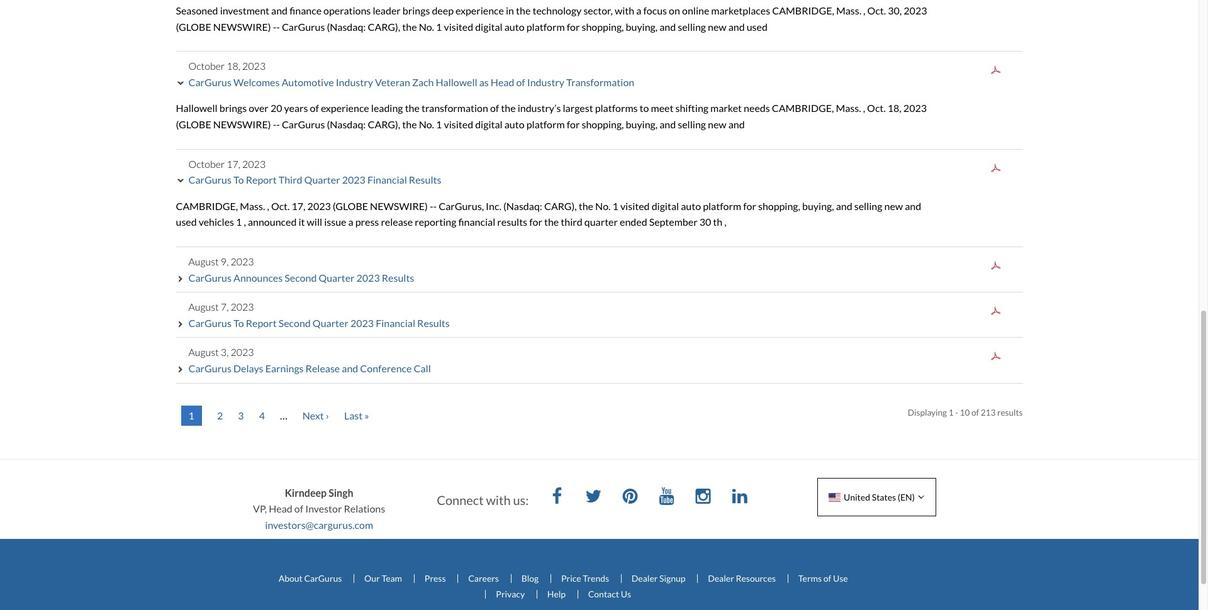 Task type: describe. For each thing, give the bounding box(es) containing it.
selling inside seasoned investment and finance operations leader brings deep experience in the technology sector, with a focus on online marketplaces cambridge, mass. , oct. 30, 2023 (globe newswire) -- cargurus (nasdaq: carg), the no. 1 visited digital auto platform for shopping, buying, and selling new and used
[[678, 21, 706, 32]]

cargurus inside august 3, 2023 cargurus delays earnings release and conference call
[[188, 362, 232, 374]]

carg), inside seasoned investment and finance operations leader brings deep experience in the technology sector, with a focus on online marketplaces cambridge, mass. , oct. 30, 2023 (globe newswire) -- cargurus (nasdaq: carg), the no. 1 visited digital auto platform for shopping, buying, and selling new and used
[[368, 21, 400, 32]]

platform inside hallowell brings over 20 years of experience leading the transformation of the industry's largest platforms to meet shifting market needs cambridge, mass. , oct. 18, 2023 (globe newswire) -- cargurus (nasdaq: carg), the no. 1 visited digital auto platform for shopping, buying, and selling new and
[[527, 118, 565, 130]]

about
[[279, 573, 303, 584]]

earnings
[[265, 362, 304, 374]]

shopping, inside seasoned investment and finance operations leader brings deep experience in the technology sector, with a focus on online marketplaces cambridge, mass. , oct. 30, 2023 (globe newswire) -- cargurus (nasdaq: carg), the no. 1 visited digital auto platform for shopping, buying, and selling new and used
[[582, 21, 624, 32]]

2
[[217, 409, 223, 421]]

hallowell brings over 20 years of experience leading the transformation of the industry's largest platforms to meet shifting market needs cambridge, mass. , oct. 18, 2023 (globe newswire) -- cargurus (nasdaq: carg), the no. 1 visited digital auto platform for shopping, buying, and selling new and
[[176, 102, 927, 130]]

financial
[[458, 216, 495, 228]]

displaying
[[908, 408, 947, 418]]

th
[[713, 216, 723, 228]]

(globe inside hallowell brings over 20 years of experience leading the transformation of the industry's largest platforms to meet shifting market needs cambridge, mass. , oct. 18, 2023 (globe newswire) -- cargurus (nasdaq: carg), the no. 1 visited digital auto platform for shopping, buying, and selling new and
[[176, 118, 211, 130]]

…
[[280, 409, 287, 421]]

vehicles
[[199, 216, 234, 228]]

1 up quarter
[[613, 200, 619, 212]]

experience inside seasoned investment and finance operations leader brings deep experience in the technology sector, with a focus on online marketplaces cambridge, mass. , oct. 30, 2023 (globe newswire) -- cargurus (nasdaq: carg), the no. 1 visited digital auto platform for shopping, buying, and selling new and used
[[456, 4, 504, 16]]

3,
[[221, 346, 229, 358]]

third
[[561, 216, 583, 228]]

release
[[306, 362, 340, 374]]

hallowell inside october 18, 2023 cargurus welcomes automotive industry veteran zach hallowell as head of industry transformation
[[436, 76, 477, 88]]

carg), inside cambridge, mass. , oct. 17, 2023 (globe newswire) -- cargurus, inc. (nasdaq: carg), the no. 1 visited digital auto platform for shopping, buying, and selling new and used vehicles 1 , announced it will issue a press release reporting financial results for the third quarter ended september 30 th ,
[[544, 200, 577, 212]]

market
[[711, 102, 742, 114]]

call
[[414, 362, 431, 374]]

17, inside the october 17, 2023 cargurus to report third quarter 2023 financial results
[[227, 158, 240, 170]]

digital inside cambridge, mass. , oct. 17, 2023 (globe newswire) -- cargurus, inc. (nasdaq: carg), the no. 1 visited digital auto platform for shopping, buying, and selling new and used vehicles 1 , announced it will issue a press release reporting financial results for the third quarter ended september 30 th ,
[[652, 200, 679, 212]]

conference
[[360, 362, 412, 374]]

(en)
[[898, 492, 915, 503]]

mass. inside cambridge, mass. , oct. 17, 2023 (globe newswire) -- cargurus, inc. (nasdaq: carg), the no. 1 visited digital auto platform for shopping, buying, and selling new and used vehicles 1 , announced it will issue a press release reporting financial results for the third quarter ended september 30 th ,
[[240, 200, 265, 212]]

213
[[981, 408, 996, 418]]

cambridge, inside cambridge, mass. , oct. 17, 2023 (globe newswire) -- cargurus, inc. (nasdaq: carg), the no. 1 visited digital auto platform for shopping, buying, and selling new and used vehicles 1 , announced it will issue a press release reporting financial results for the third quarter ended september 30 th ,
[[176, 200, 238, 212]]

quarter inside august 9, 2023 cargurus announces second quarter 2023 results
[[319, 272, 355, 284]]

(nasdaq: inside hallowell brings over 20 years of experience leading the transformation of the industry's largest platforms to meet shifting market needs cambridge, mass. , oct. 18, 2023 (globe newswire) -- cargurus (nasdaq: carg), the no. 1 visited digital auto platform for shopping, buying, and selling new and
[[327, 118, 366, 130]]

»
[[365, 409, 369, 421]]

blog link
[[511, 573, 549, 584]]

no. inside hallowell brings over 20 years of experience leading the transformation of the industry's largest platforms to meet shifting market needs cambridge, mass. , oct. 18, 2023 (globe newswire) -- cargurus (nasdaq: carg), the no. 1 visited digital auto platform for shopping, buying, and selling new and
[[419, 118, 434, 130]]

over
[[249, 102, 269, 114]]

cargurus delays earnings release and conference call link
[[188, 362, 431, 374]]

dealer signup
[[632, 573, 686, 584]]

privacy
[[496, 589, 525, 600]]

industry's
[[518, 102, 561, 114]]

last
[[344, 409, 363, 421]]

newswire) inside seasoned investment and finance operations leader brings deep experience in the technology sector, with a focus on online marketplaces cambridge, mass. , oct. 30, 2023 (globe newswire) -- cargurus (nasdaq: carg), the no. 1 visited digital auto platform for shopping, buying, and selling new and used
[[213, 21, 271, 32]]

2 link
[[217, 406, 223, 426]]

team
[[382, 573, 402, 584]]

cargurus inside october 18, 2023 cargurus welcomes automotive industry veteran zach hallowell as head of industry transformation
[[188, 76, 232, 88]]

with inside seasoned investment and finance operations leader brings deep experience in the technology sector, with a focus on online marketplaces cambridge, mass. , oct. 30, 2023 (globe newswire) -- cargurus (nasdaq: carg), the no. 1 visited digital auto platform for shopping, buying, and selling new and used
[[615, 4, 634, 16]]

head inside october 18, 2023 cargurus welcomes automotive industry veteran zach hallowell as head of industry transformation
[[491, 76, 514, 88]]

of inside terms of use privacy
[[824, 573, 832, 584]]

cargurus inside august 7, 2023 cargurus to report second quarter 2023 financial results
[[188, 317, 232, 329]]

brings inside hallowell brings over 20 years of experience leading the transformation of the industry's largest platforms to meet shifting market needs cambridge, mass. , oct. 18, 2023 (globe newswire) -- cargurus (nasdaq: carg), the no. 1 visited digital auto platform for shopping, buying, and selling new and
[[219, 102, 247, 114]]

shopping, inside hallowell brings over 20 years of experience leading the transformation of the industry's largest platforms to meet shifting market needs cambridge, mass. , oct. 18, 2023 (globe newswire) -- cargurus (nasdaq: carg), the no. 1 visited digital auto platform for shopping, buying, and selling new and
[[582, 118, 624, 130]]

ended
[[620, 216, 647, 228]]

3 link
[[238, 406, 244, 426]]

quarter for third
[[304, 174, 340, 186]]

dealer resources link
[[697, 573, 786, 584]]

platforms
[[595, 102, 638, 114]]

announced
[[248, 216, 297, 228]]

used inside seasoned investment and finance operations leader brings deep experience in the technology sector, with a focus on online marketplaces cambridge, mass. , oct. 30, 2023 (globe newswire) -- cargurus (nasdaq: carg), the no. 1 visited digital auto platform for shopping, buying, and selling new and used
[[747, 21, 768, 32]]

years
[[284, 102, 308, 114]]

blog
[[521, 573, 539, 584]]

us
[[621, 589, 631, 600]]

1 link
[[181, 406, 202, 426]]

august for august 3, 2023 cargurus delays earnings release and conference call
[[188, 346, 219, 358]]

it
[[299, 216, 305, 228]]

investors@cargurus.com link
[[265, 519, 373, 531]]

cargurus right about
[[304, 573, 342, 584]]

sector,
[[584, 4, 613, 16]]

welcomes
[[233, 76, 280, 88]]

relations
[[344, 503, 385, 515]]

of right 10
[[972, 408, 979, 418]]

quarter
[[584, 216, 618, 228]]

second inside august 7, 2023 cargurus to report second quarter 2023 financial results
[[279, 317, 311, 329]]

kirndeep singh vp, head of investor relations investors@cargurus.com
[[253, 487, 385, 531]]

›
[[326, 409, 329, 421]]

1 inside seasoned investment and finance operations leader brings deep experience in the technology sector, with a focus on online marketplaces cambridge, mass. , oct. 30, 2023 (globe newswire) -- cargurus (nasdaq: carg), the no. 1 visited digital auto platform for shopping, buying, and selling new and used
[[436, 21, 442, 32]]

connect with us element
[[437, 485, 762, 510]]

about cargurus link
[[269, 573, 352, 584]]

cambridge, inside seasoned investment and finance operations leader brings deep experience in the technology sector, with a focus on online marketplaces cambridge, mass. , oct. 30, 2023 (globe newswire) -- cargurus (nasdaq: carg), the no. 1 visited digital auto platform for shopping, buying, and selling new and used
[[772, 4, 834, 16]]

price
[[561, 573, 581, 584]]

youtube image
[[654, 485, 679, 510]]

zach
[[412, 76, 434, 88]]

results for october 17, 2023 cargurus to report third quarter 2023 financial results
[[409, 174, 441, 186]]

our
[[364, 573, 380, 584]]

terms of use link
[[788, 573, 858, 584]]

1 vertical spatial with
[[486, 492, 511, 508]]

october for october 17, 2023 cargurus to report third quarter 2023 financial results
[[188, 158, 225, 170]]

cambridge, inside hallowell brings over 20 years of experience leading the transformation of the industry's largest platforms to meet shifting market needs cambridge, mass. , oct. 18, 2023 (globe newswire) -- cargurus (nasdaq: carg), the no. 1 visited digital auto platform for shopping, buying, and selling new and
[[772, 102, 834, 114]]

20
[[271, 102, 282, 114]]

(nasdaq: inside cambridge, mass. , oct. 17, 2023 (globe newswire) -- cargurus, inc. (nasdaq: carg), the no. 1 visited digital auto platform for shopping, buying, and selling new and used vehicles 1 , announced it will issue a press release reporting financial results for the third quarter ended september 30 th ,
[[503, 200, 542, 212]]

leading
[[371, 102, 403, 114]]

states
[[872, 492, 896, 503]]

investors@cargurus.com
[[265, 519, 373, 531]]

cargurus inside hallowell brings over 20 years of experience leading the transformation of the industry's largest platforms to meet shifting market needs cambridge, mass. , oct. 18, 2023 (globe newswire) -- cargurus (nasdaq: carg), the no. 1 visited digital auto platform for shopping, buying, and selling new and
[[282, 118, 325, 130]]

dealer resources
[[708, 573, 776, 584]]

singh
[[329, 487, 353, 499]]

platform inside cambridge, mass. , oct. 17, 2023 (globe newswire) -- cargurus, inc. (nasdaq: carg), the no. 1 visited digital auto platform for shopping, buying, and selling new and used vehicles 1 , announced it will issue a press release reporting financial results for the third quarter ended september 30 th ,
[[703, 200, 741, 212]]

new inside seasoned investment and finance operations leader brings deep experience in the technology sector, with a focus on online marketplaces cambridge, mass. , oct. 30, 2023 (globe newswire) -- cargurus (nasdaq: carg), the no. 1 visited digital auto platform for shopping, buying, and selling new and used
[[708, 21, 727, 32]]

2023 inside hallowell brings over 20 years of experience leading the transformation of the industry's largest platforms to meet shifting market needs cambridge, mass. , oct. 18, 2023 (globe newswire) -- cargurus (nasdaq: carg), the no. 1 visited digital auto platform for shopping, buying, and selling new and
[[904, 102, 927, 114]]

4 link
[[259, 406, 265, 426]]

for inside hallowell brings over 20 years of experience leading the transformation of the industry's largest platforms to meet shifting market needs cambridge, mass. , oct. 18, 2023 (globe newswire) -- cargurus (nasdaq: carg), the no. 1 visited digital auto platform for shopping, buying, and selling new and
[[567, 118, 580, 130]]

trends
[[583, 573, 609, 584]]

buying, inside cambridge, mass. , oct. 17, 2023 (globe newswire) -- cargurus, inc. (nasdaq: carg), the no. 1 visited digital auto platform for shopping, buying, and selling new and used vehicles 1 , announced it will issue a press release reporting financial results for the third quarter ended september 30 th ,
[[802, 200, 834, 212]]

, inside seasoned investment and finance operations leader brings deep experience in the technology sector, with a focus on online marketplaces cambridge, mass. , oct. 30, 2023 (globe newswire) -- cargurus (nasdaq: carg), the no. 1 visited digital auto platform for shopping, buying, and selling new and used
[[864, 4, 866, 16]]

our team link
[[354, 573, 412, 584]]

operations
[[324, 4, 371, 16]]

of inside the 'kirndeep singh vp, head of investor relations investors@cargurus.com'
[[294, 503, 303, 515]]

connect with us:
[[437, 492, 529, 508]]

needs
[[744, 102, 770, 114]]

cargurus announces second quarter 2023 results link
[[188, 272, 414, 284]]

7,
[[221, 301, 229, 313]]

a inside cambridge, mass. , oct. 17, 2023 (globe newswire) -- cargurus, inc. (nasdaq: carg), the no. 1 visited digital auto platform for shopping, buying, and selling new and used vehicles 1 , announced it will issue a press release reporting financial results for the third quarter ended september 30 th ,
[[348, 216, 353, 228]]

2023 inside august 3, 2023 cargurus delays earnings release and conference call
[[231, 346, 254, 358]]

2023 inside cambridge, mass. , oct. 17, 2023 (globe newswire) -- cargurus, inc. (nasdaq: carg), the no. 1 visited digital auto platform for shopping, buying, and selling new and used vehicles 1 , announced it will issue a press release reporting financial results for the third quarter ended september 30 th ,
[[307, 200, 331, 212]]

4
[[259, 409, 265, 421]]

cargurus inside august 9, 2023 cargurus announces second quarter 2023 results
[[188, 272, 232, 284]]

1 inside hallowell brings over 20 years of experience leading the transformation of the industry's largest platforms to meet shifting market needs cambridge, mass. , oct. 18, 2023 (globe newswire) -- cargurus (nasdaq: carg), the no. 1 visited digital auto platform for shopping, buying, and selling new and
[[436, 118, 442, 130]]

twitter image
[[581, 485, 606, 510]]

, inside hallowell brings over 20 years of experience leading the transformation of the industry's largest platforms to meet shifting market needs cambridge, mass. , oct. 18, 2023 (globe newswire) -- cargurus (nasdaq: carg), the no. 1 visited digital auto platform for shopping, buying, and selling new and
[[863, 102, 865, 114]]

18, inside hallowell brings over 20 years of experience leading the transformation of the industry's largest platforms to meet shifting market needs cambridge, mass. , oct. 18, 2023 (globe newswire) -- cargurus (nasdaq: carg), the no. 1 visited digital auto platform for shopping, buying, and selling new and
[[888, 102, 902, 114]]

mass. inside hallowell brings over 20 years of experience leading the transformation of the industry's largest platforms to meet shifting market needs cambridge, mass. , oct. 18, 2023 (globe newswire) -- cargurus (nasdaq: carg), the no. 1 visited digital auto platform for shopping, buying, and selling new and
[[836, 102, 861, 114]]

issue
[[324, 216, 346, 228]]

cargurus,
[[439, 200, 484, 212]]

august 7, 2023 cargurus to report second quarter 2023 financial results
[[188, 301, 450, 329]]

10
[[960, 408, 970, 418]]

dealer for dealer resources
[[708, 573, 734, 584]]

cargurus welcomes automotive industry veteran zach hallowell as head of industry transformation link
[[188, 76, 634, 88]]

price trends link
[[551, 573, 619, 584]]

selling inside hallowell brings over 20 years of experience leading the transformation of the industry's largest platforms to meet shifting market needs cambridge, mass. , oct. 18, 2023 (globe newswire) -- cargurus (nasdaq: carg), the no. 1 visited digital auto platform for shopping, buying, and selling new and
[[678, 118, 706, 130]]

financial for october 17, 2023 cargurus to report third quarter 2023 financial results
[[367, 174, 407, 186]]

transformation
[[566, 76, 634, 88]]

dealer signup link
[[621, 573, 696, 584]]

connect
[[437, 492, 484, 508]]

new inside cambridge, mass. , oct. 17, 2023 (globe newswire) -- cargurus, inc. (nasdaq: carg), the no. 1 visited digital auto platform for shopping, buying, and selling new and used vehicles 1 , announced it will issue a press release reporting financial results for the third quarter ended september 30 th ,
[[885, 200, 903, 212]]

1 right vehicles
[[236, 216, 242, 228]]

carg), inside hallowell brings over 20 years of experience leading the transformation of the industry's largest platforms to meet shifting market needs cambridge, mass. , oct. 18, 2023 (globe newswire) -- cargurus (nasdaq: carg), the no. 1 visited digital auto platform for shopping, buying, and selling new and
[[368, 118, 400, 130]]

cargurus to report third quarter 2023 financial results link
[[188, 174, 441, 186]]

selling inside cambridge, mass. , oct. 17, 2023 (globe newswire) -- cargurus, inc. (nasdaq: carg), the no. 1 visited digital auto platform for shopping, buying, and selling new and used vehicles 1 , announced it will issue a press release reporting financial results for the third quarter ended september 30 th ,
[[854, 200, 883, 212]]

august for august 9, 2023 cargurus announces second quarter 2023 results
[[188, 255, 219, 267]]

marketplaces
[[711, 4, 770, 16]]

september
[[649, 216, 698, 228]]

1 vertical spatial results
[[997, 408, 1023, 418]]

united states (en) button
[[817, 478, 936, 517]]

us:
[[513, 492, 529, 508]]



Task type: locate. For each thing, give the bounding box(es) containing it.
auto down 'industry's'
[[505, 118, 525, 130]]

industry left veteran
[[336, 76, 373, 88]]

17, up it on the left of page
[[292, 200, 306, 212]]

1 vertical spatial no.
[[419, 118, 434, 130]]

dealer for dealer signup
[[632, 573, 658, 584]]

newswire) down over
[[213, 118, 271, 130]]

2 vertical spatial auto
[[681, 200, 701, 212]]

1 horizontal spatial head
[[491, 76, 514, 88]]

experience inside hallowell brings over 20 years of experience leading the transformation of the industry's largest platforms to meet shifting market needs cambridge, mass. , oct. 18, 2023 (globe newswire) -- cargurus (nasdaq: carg), the no. 1 visited digital auto platform for shopping, buying, and selling new and
[[321, 102, 369, 114]]

digital down the transformation
[[475, 118, 503, 130]]

1 october from the top
[[188, 60, 225, 72]]

report inside august 7, 2023 cargurus to report second quarter 2023 financial results
[[246, 317, 277, 329]]

digital inside hallowell brings over 20 years of experience leading the transformation of the industry's largest platforms to meet shifting market needs cambridge, mass. , oct. 18, 2023 (globe newswire) -- cargurus (nasdaq: carg), the no. 1 visited digital auto platform for shopping, buying, and selling new and
[[475, 118, 503, 130]]

results inside the october 17, 2023 cargurus to report third quarter 2023 financial results
[[409, 174, 441, 186]]

financial up conference at the bottom of the page
[[376, 317, 415, 329]]

newswire) inside cambridge, mass. , oct. 17, 2023 (globe newswire) -- cargurus, inc. (nasdaq: carg), the no. 1 visited digital auto platform for shopping, buying, and selling new and used vehicles 1 , announced it will issue a press release reporting financial results for the third quarter ended september 30 th ,
[[370, 200, 428, 212]]

1 vertical spatial report
[[246, 317, 277, 329]]

digital up as
[[475, 21, 503, 32]]

august inside august 3, 2023 cargurus delays earnings release and conference call
[[188, 346, 219, 358]]

the right leading
[[405, 102, 420, 114]]

head right as
[[491, 76, 514, 88]]

(nasdaq:
[[327, 21, 366, 32], [327, 118, 366, 130], [503, 200, 542, 212]]

second
[[285, 272, 317, 284], [279, 317, 311, 329]]

august left "9," on the top of page
[[188, 255, 219, 267]]

dealer left "signup"
[[632, 573, 658, 584]]

to for 7,
[[233, 317, 244, 329]]

0 vertical spatial used
[[747, 21, 768, 32]]

results up reporting
[[409, 174, 441, 186]]

1 horizontal spatial results
[[997, 408, 1023, 418]]

1 vertical spatial brings
[[219, 102, 247, 114]]

brings
[[403, 4, 430, 16], [219, 102, 247, 114]]

visited down the transformation
[[444, 118, 473, 130]]

1 down deep
[[436, 21, 442, 32]]

august inside august 7, 2023 cargurus to report second quarter 2023 financial results
[[188, 301, 219, 313]]

linkedin image
[[727, 485, 752, 510]]

visited inside cambridge, mass. , oct. 17, 2023 (globe newswire) -- cargurus, inc. (nasdaq: carg), the no. 1 visited digital auto platform for shopping, buying, and selling new and used vehicles 1 , announced it will issue a press release reporting financial results for the third quarter ended september 30 th ,
[[620, 200, 650, 212]]

carg), up third at the top
[[544, 200, 577, 212]]

cargurus inside the october 17, 2023 cargurus to report third quarter 2023 financial results
[[188, 174, 232, 186]]

deep
[[432, 4, 454, 16]]

of right "years"
[[310, 102, 319, 114]]

0 vertical spatial results
[[409, 174, 441, 186]]

1 vertical spatial carg),
[[368, 118, 400, 130]]

0 horizontal spatial 18,
[[227, 60, 240, 72]]

0 vertical spatial results
[[497, 216, 527, 228]]

visited up the ended
[[620, 200, 650, 212]]

0 vertical spatial newswire)
[[213, 21, 271, 32]]

newswire) inside hallowell brings over 20 years of experience leading the transformation of the industry's largest platforms to meet shifting market needs cambridge, mass. , oct. 18, 2023 (globe newswire) -- cargurus (nasdaq: carg), the no. 1 visited digital auto platform for shopping, buying, and selling new and
[[213, 118, 271, 130]]

with
[[615, 4, 634, 16], [486, 492, 511, 508]]

quarter right third at left top
[[304, 174, 340, 186]]

18, inside october 18, 2023 cargurus welcomes automotive industry veteran zach hallowell as head of industry transformation
[[227, 60, 240, 72]]

second inside august 9, 2023 cargurus announces second quarter 2023 results
[[285, 272, 317, 284]]

august left 7,
[[188, 301, 219, 313]]

august inside august 9, 2023 cargurus announces second quarter 2023 results
[[188, 255, 219, 267]]

0 vertical spatial brings
[[403, 4, 430, 16]]

auto inside cambridge, mass. , oct. 17, 2023 (globe newswire) -- cargurus, inc. (nasdaq: carg), the no. 1 visited digital auto platform for shopping, buying, and selling new and used vehicles 1 , announced it will issue a press release reporting financial results for the third quarter ended september 30 th ,
[[681, 200, 701, 212]]

0 vertical spatial digital
[[475, 21, 503, 32]]

cambridge, mass. , oct. 17, 2023 (globe newswire) -- cargurus, inc. (nasdaq: carg), the no. 1 visited digital auto platform for shopping, buying, and selling new and used vehicles 1 , announced it will issue a press release reporting financial results for the third quarter ended september 30 th ,
[[176, 200, 921, 228]]

finance
[[290, 4, 322, 16]]

hallowell
[[436, 76, 477, 88], [176, 102, 218, 114]]

help
[[547, 589, 566, 600]]

october
[[188, 60, 225, 72], [188, 158, 225, 170]]

inc.
[[486, 200, 501, 212]]

2 report from the top
[[246, 317, 277, 329]]

0 horizontal spatial results
[[497, 216, 527, 228]]

results down inc.
[[497, 216, 527, 228]]

0 vertical spatial august
[[188, 255, 219, 267]]

1 industry from the left
[[336, 76, 373, 88]]

1 horizontal spatial used
[[747, 21, 768, 32]]

used
[[747, 21, 768, 32], [176, 216, 197, 228]]

2 vertical spatial august
[[188, 346, 219, 358]]

veteran
[[375, 76, 410, 88]]

0 horizontal spatial 17,
[[227, 158, 240, 170]]

1 left 2
[[188, 409, 194, 421]]

press
[[355, 216, 379, 228]]

0 vertical spatial selling
[[678, 21, 706, 32]]

0 vertical spatial shopping,
[[582, 21, 624, 32]]

1 vertical spatial mass.
[[836, 102, 861, 114]]

0 horizontal spatial a
[[348, 216, 353, 228]]

newswire)
[[213, 21, 271, 32], [213, 118, 271, 130], [370, 200, 428, 212]]

largest
[[563, 102, 593, 114]]

used inside cambridge, mass. , oct. 17, 2023 (globe newswire) -- cargurus, inc. (nasdaq: carg), the no. 1 visited digital auto platform for shopping, buying, and selling new and used vehicles 1 , announced it will issue a press release reporting financial results for the third quarter ended september 30 th ,
[[176, 216, 197, 228]]

2 vertical spatial new
[[885, 200, 903, 212]]

1 vertical spatial oct.
[[867, 102, 886, 114]]

1 august from the top
[[188, 255, 219, 267]]

1 vertical spatial platform
[[527, 118, 565, 130]]

experience
[[456, 4, 504, 16], [321, 102, 369, 114]]

0 horizontal spatial industry
[[336, 76, 373, 88]]

1 horizontal spatial a
[[636, 4, 641, 16]]

quarter for second
[[313, 317, 349, 329]]

resources
[[736, 573, 776, 584]]

online
[[682, 4, 709, 16]]

2 vertical spatial mass.
[[240, 200, 265, 212]]

october 18, 2023 cargurus welcomes automotive industry veteran zach hallowell as head of industry transformation
[[188, 60, 634, 88]]

us image
[[829, 493, 841, 502]]

united
[[844, 492, 870, 503]]

buying, inside hallowell brings over 20 years of experience leading the transformation of the industry's largest platforms to meet shifting market needs cambridge, mass. , oct. 18, 2023 (globe newswire) -- cargurus (nasdaq: carg), the no. 1 visited digital auto platform for shopping, buying, and selling new and
[[626, 118, 658, 130]]

october up vehicles
[[188, 158, 225, 170]]

for
[[567, 21, 580, 32], [567, 118, 580, 130], [743, 200, 756, 212], [529, 216, 542, 228]]

platform down 'industry's'
[[527, 118, 565, 130]]

(globe inside seasoned investment and finance operations leader brings deep experience in the technology sector, with a focus on online marketplaces cambridge, mass. , oct. 30, 2023 (globe newswire) -- cargurus (nasdaq: carg), the no. 1 visited digital auto platform for shopping, buying, and selling new and used
[[176, 21, 211, 32]]

0 vertical spatial oct.
[[868, 4, 886, 16]]

3
[[238, 409, 244, 421]]

auto down 'in'
[[505, 21, 525, 32]]

(globe inside cambridge, mass. , oct. 17, 2023 (globe newswire) -- cargurus, inc. (nasdaq: carg), the no. 1 visited digital auto platform for shopping, buying, and selling new and used vehicles 1 , announced it will issue a press release reporting financial results for the third quarter ended september 30 th ,
[[333, 200, 368, 212]]

platform up th
[[703, 200, 741, 212]]

displaying 1 - 10 of 213 results
[[908, 408, 1023, 418]]

august left 3,
[[188, 346, 219, 358]]

visited down deep
[[444, 21, 473, 32]]

1 vertical spatial (nasdaq:
[[327, 118, 366, 130]]

2 dealer from the left
[[708, 573, 734, 584]]

2 to from the top
[[233, 317, 244, 329]]

hallowell up the transformation
[[436, 76, 477, 88]]

financial for august 7, 2023 cargurus to report second quarter 2023 financial results
[[376, 317, 415, 329]]

quarter inside the october 17, 2023 cargurus to report third quarter 2023 financial results
[[304, 174, 340, 186]]

1 horizontal spatial hallowell
[[436, 76, 477, 88]]

financial inside august 7, 2023 cargurus to report second quarter 2023 financial results
[[376, 317, 415, 329]]

automotive
[[282, 76, 334, 88]]

august 9, 2023 cargurus announces second quarter 2023 results
[[188, 255, 414, 284]]

financial up release
[[367, 174, 407, 186]]

0 vertical spatial carg),
[[368, 21, 400, 32]]

1 vertical spatial newswire)
[[213, 118, 271, 130]]

oct.
[[868, 4, 886, 16], [867, 102, 886, 114], [271, 200, 290, 212]]

of left use
[[824, 573, 832, 584]]

1 vertical spatial buying,
[[626, 118, 658, 130]]

results inside august 7, 2023 cargurus to report second quarter 2023 financial results
[[417, 317, 450, 329]]

august for august 7, 2023 cargurus to report second quarter 2023 financial results
[[188, 301, 219, 313]]

to inside august 7, 2023 cargurus to report second quarter 2023 financial results
[[233, 317, 244, 329]]

1 vertical spatial financial
[[376, 317, 415, 329]]

shifting
[[676, 102, 709, 114]]

1 horizontal spatial 17,
[[292, 200, 306, 212]]

1 vertical spatial a
[[348, 216, 353, 228]]

1 down the transformation
[[436, 118, 442, 130]]

1 report from the top
[[246, 174, 277, 186]]

auto inside hallowell brings over 20 years of experience leading the transformation of the industry's largest platforms to meet shifting market needs cambridge, mass. , oct. 18, 2023 (globe newswire) -- cargurus (nasdaq: carg), the no. 1 visited digital auto platform for shopping, buying, and selling new and
[[505, 118, 525, 130]]

announces
[[233, 272, 283, 284]]

1 horizontal spatial dealer
[[708, 573, 734, 584]]

cambridge, up vehicles
[[176, 200, 238, 212]]

report inside the october 17, 2023 cargurus to report third quarter 2023 financial results
[[246, 174, 277, 186]]

to
[[640, 102, 649, 114]]

report left third at left top
[[246, 174, 277, 186]]

1 vertical spatial 18,
[[888, 102, 902, 114]]

press
[[425, 573, 446, 584]]

report for second
[[246, 317, 277, 329]]

1 vertical spatial head
[[269, 503, 293, 515]]

17, inside cambridge, mass. , oct. 17, 2023 (globe newswire) -- cargurus, inc. (nasdaq: carg), the no. 1 visited digital auto platform for shopping, buying, and selling new and used vehicles 1 , announced it will issue a press release reporting financial results for the third quarter ended september 30 th ,
[[292, 200, 306, 212]]

2 vertical spatial (globe
[[333, 200, 368, 212]]

1 vertical spatial august
[[188, 301, 219, 313]]

cargurus down 7,
[[188, 317, 232, 329]]

careers link
[[458, 573, 509, 584]]

reporting
[[415, 216, 457, 228]]

0 horizontal spatial head
[[269, 503, 293, 515]]

quarter up august 7, 2023 cargurus to report second quarter 2023 financial results
[[319, 272, 355, 284]]

our team
[[364, 573, 402, 584]]

2 vertical spatial (nasdaq:
[[503, 200, 542, 212]]

as
[[479, 76, 489, 88]]

cargurus left welcomes
[[188, 76, 232, 88]]

pinterest image
[[618, 485, 643, 510]]

2 vertical spatial buying,
[[802, 200, 834, 212]]

30
[[700, 216, 711, 228]]

1 vertical spatial to
[[233, 317, 244, 329]]

oct. inside hallowell brings over 20 years of experience leading the transformation of the industry's largest platforms to meet shifting market needs cambridge, mass. , oct. 18, 2023 (globe newswire) -- cargurus (nasdaq: carg), the no. 1 visited digital auto platform for shopping, buying, and selling new and
[[867, 102, 886, 114]]

digital up september
[[652, 200, 679, 212]]

experience left leading
[[321, 102, 369, 114]]

financial inside the october 17, 2023 cargurus to report third quarter 2023 financial results
[[367, 174, 407, 186]]

0 vertical spatial october
[[188, 60, 225, 72]]

used left vehicles
[[176, 216, 197, 228]]

2 october from the top
[[188, 158, 225, 170]]

use
[[833, 573, 848, 584]]

next › link
[[303, 406, 329, 426]]

9,
[[221, 255, 229, 267]]

1 vertical spatial quarter
[[319, 272, 355, 284]]

to inside the october 17, 2023 cargurus to report third quarter 2023 financial results
[[233, 174, 244, 186]]

(globe
[[176, 21, 211, 32], [176, 118, 211, 130], [333, 200, 368, 212]]

buying, inside seasoned investment and finance operations leader brings deep experience in the technology sector, with a focus on online marketplaces cambridge, mass. , oct. 30, 2023 (globe newswire) -- cargurus (nasdaq: carg), the no. 1 visited digital auto platform for shopping, buying, and selling new and used
[[626, 21, 658, 32]]

0 vertical spatial head
[[491, 76, 514, 88]]

0 vertical spatial 17,
[[227, 158, 240, 170]]

leader
[[373, 4, 401, 16]]

second up august 3, 2023 cargurus delays earnings release and conference call
[[279, 317, 311, 329]]

(nasdaq: inside seasoned investment and finance operations leader brings deep experience in the technology sector, with a focus on online marketplaces cambridge, mass. , oct. 30, 2023 (globe newswire) -- cargurus (nasdaq: carg), the no. 1 visited digital auto platform for shopping, buying, and selling new and used
[[327, 21, 366, 32]]

17, up vehicles
[[227, 158, 240, 170]]

instagram image
[[691, 485, 716, 510]]

0 vertical spatial platform
[[527, 21, 565, 32]]

1 horizontal spatial industry
[[527, 76, 565, 88]]

platform inside seasoned investment and finance operations leader brings deep experience in the technology sector, with a focus on online marketplaces cambridge, mass. , oct. 30, 2023 (globe newswire) -- cargurus (nasdaq: carg), the no. 1 visited digital auto platform for shopping, buying, and selling new and used
[[527, 21, 565, 32]]

2 vertical spatial shopping,
[[758, 200, 800, 212]]

used down marketplaces
[[747, 21, 768, 32]]

1 to from the top
[[233, 174, 244, 186]]

signup
[[660, 573, 686, 584]]

1
[[436, 21, 442, 32], [436, 118, 442, 130], [613, 200, 619, 212], [236, 216, 242, 228], [949, 408, 954, 418], [188, 409, 194, 421]]

2 vertical spatial visited
[[620, 200, 650, 212]]

2 vertical spatial digital
[[652, 200, 679, 212]]

a right 'issue'
[[348, 216, 353, 228]]

no. inside seasoned investment and finance operations leader brings deep experience in the technology sector, with a focus on online marketplaces cambridge, mass. , oct. 30, 2023 (globe newswire) -- cargurus (nasdaq: carg), the no. 1 visited digital auto platform for shopping, buying, and selling new and used
[[419, 21, 434, 32]]

for inside seasoned investment and finance operations leader brings deep experience in the technology sector, with a focus on online marketplaces cambridge, mass. , oct. 30, 2023 (globe newswire) -- cargurus (nasdaq: carg), the no. 1 visited digital auto platform for shopping, buying, and selling new and used
[[567, 21, 580, 32]]

cambridge, right marketplaces
[[772, 4, 834, 16]]

cargurus inside seasoned investment and finance operations leader brings deep experience in the technology sector, with a focus on online marketplaces cambridge, mass. , oct. 30, 2023 (globe newswire) -- cargurus (nasdaq: carg), the no. 1 visited digital auto platform for shopping, buying, and selling new and used
[[282, 21, 325, 32]]

about cargurus
[[279, 573, 342, 584]]

1 vertical spatial second
[[279, 317, 311, 329]]

1 vertical spatial experience
[[321, 102, 369, 114]]

shopping,
[[582, 21, 624, 32], [582, 118, 624, 130], [758, 200, 800, 212]]

with right sector,
[[615, 4, 634, 16]]

cargurus down 3,
[[188, 362, 232, 374]]

-
[[273, 21, 276, 32], [276, 21, 280, 32], [273, 118, 276, 130], [276, 118, 280, 130], [430, 200, 433, 212], [433, 200, 437, 212], [955, 408, 958, 418]]

results right 213
[[997, 408, 1023, 418]]

1 left 10
[[949, 408, 954, 418]]

new inside hallowell brings over 20 years of experience leading the transformation of the industry's largest platforms to meet shifting market needs cambridge, mass. , oct. 18, 2023 (globe newswire) -- cargurus (nasdaq: carg), the no. 1 visited digital auto platform for shopping, buying, and selling new and
[[708, 118, 727, 130]]

head right vp, at the bottom
[[269, 503, 293, 515]]

1 horizontal spatial brings
[[403, 4, 430, 16]]

2023 inside october 18, 2023 cargurus welcomes automotive industry veteran zach hallowell as head of industry transformation
[[242, 60, 266, 72]]

hallowell left over
[[176, 102, 218, 114]]

carg), down leader
[[368, 21, 400, 32]]

brings left over
[[219, 102, 247, 114]]

cargurus to report second quarter 2023 financial results link
[[188, 317, 450, 329]]

1 vertical spatial used
[[176, 216, 197, 228]]

1 vertical spatial 17,
[[292, 200, 306, 212]]

1 vertical spatial new
[[708, 118, 727, 130]]

0 vertical spatial a
[[636, 4, 641, 16]]

no. up quarter
[[595, 200, 611, 212]]

the up third at the top
[[579, 200, 593, 212]]

of inside october 18, 2023 cargurus welcomes automotive industry veteran zach hallowell as head of industry transformation
[[516, 76, 525, 88]]

a left focus
[[636, 4, 641, 16]]

results up call
[[417, 317, 450, 329]]

the up october 18, 2023 cargurus welcomes automotive industry veteran zach hallowell as head of industry transformation
[[402, 21, 417, 32]]

cargurus up vehicles
[[188, 174, 232, 186]]

visited inside seasoned investment and finance operations leader brings deep experience in the technology sector, with a focus on online marketplaces cambridge, mass. , oct. 30, 2023 (globe newswire) -- cargurus (nasdaq: carg), the no. 1 visited digital auto platform for shopping, buying, and selling new and used
[[444, 21, 473, 32]]

2023 inside seasoned investment and finance operations leader brings deep experience in the technology sector, with a focus on online marketplaces cambridge, mass. , oct. 30, 2023 (globe newswire) -- cargurus (nasdaq: carg), the no. 1 visited digital auto platform for shopping, buying, and selling new and used
[[904, 4, 927, 16]]

0 horizontal spatial brings
[[219, 102, 247, 114]]

cargurus down finance
[[282, 21, 325, 32]]

(nasdaq: right inc.
[[503, 200, 542, 212]]

dealer left "resources"
[[708, 573, 734, 584]]

1 vertical spatial selling
[[678, 118, 706, 130]]

auto inside seasoned investment and finance operations leader brings deep experience in the technology sector, with a focus on online marketplaces cambridge, mass. , oct. 30, 2023 (globe newswire) -- cargurus (nasdaq: carg), the no. 1 visited digital auto platform for shopping, buying, and selling new and used
[[505, 21, 525, 32]]

2 vertical spatial cambridge,
[[176, 200, 238, 212]]

head inside the 'kirndeep singh vp, head of investor relations investors@cargurus.com'
[[269, 503, 293, 515]]

0 vertical spatial no.
[[419, 21, 434, 32]]

to up delays
[[233, 317, 244, 329]]

2 vertical spatial selling
[[854, 200, 883, 212]]

contact us
[[588, 589, 631, 600]]

2 vertical spatial quarter
[[313, 317, 349, 329]]

1 vertical spatial results
[[382, 272, 414, 284]]

0 vertical spatial (globe
[[176, 21, 211, 32]]

1 vertical spatial cambridge,
[[772, 102, 834, 114]]

1 vertical spatial auto
[[505, 118, 525, 130]]

industry up 'industry's'
[[527, 76, 565, 88]]

1 dealer from the left
[[632, 573, 658, 584]]

report down announces at top
[[246, 317, 277, 329]]

seasoned investment and finance operations leader brings deep experience in the technology sector, with a focus on online marketplaces cambridge, mass. , oct. 30, 2023 (globe newswire) -- cargurus (nasdaq: carg), the no. 1 visited digital auto platform for shopping, buying, and selling new and used
[[176, 4, 927, 32]]

october for october 18, 2023 cargurus welcomes automotive industry veteran zach hallowell as head of industry transformation
[[188, 60, 225, 72]]

auto up the 30
[[681, 200, 701, 212]]

0 vertical spatial experience
[[456, 4, 504, 16]]

2 industry from the left
[[527, 76, 565, 88]]

results inside cambridge, mass. , oct. 17, 2023 (globe newswire) -- cargurus, inc. (nasdaq: carg), the no. 1 visited digital auto platform for shopping, buying, and selling new and used vehicles 1 , announced it will issue a press release reporting financial results for the third quarter ended september 30 th ,
[[497, 216, 527, 228]]

platform down technology
[[527, 21, 565, 32]]

october down seasoned
[[188, 60, 225, 72]]

0 vertical spatial (nasdaq:
[[327, 21, 366, 32]]

2 vertical spatial results
[[417, 317, 450, 329]]

results for august 7, 2023 cargurus to report second quarter 2023 financial results
[[417, 317, 450, 329]]

oct. inside seasoned investment and finance operations leader brings deep experience in the technology sector, with a focus on online marketplaces cambridge, mass. , oct. 30, 2023 (globe newswire) -- cargurus (nasdaq: carg), the no. 1 visited digital auto platform for shopping, buying, and selling new and used
[[868, 4, 886, 16]]

shopping, inside cambridge, mass. , oct. 17, 2023 (globe newswire) -- cargurus, inc. (nasdaq: carg), the no. 1 visited digital auto platform for shopping, buying, and selling new and used vehicles 1 , announced it will issue a press release reporting financial results for the third quarter ended september 30 th ,
[[758, 200, 800, 212]]

1 vertical spatial shopping,
[[582, 118, 624, 130]]

buying,
[[626, 21, 658, 32], [626, 118, 658, 130], [802, 200, 834, 212]]

second up august 7, 2023 cargurus to report second quarter 2023 financial results
[[285, 272, 317, 284]]

0 vertical spatial visited
[[444, 21, 473, 32]]

the left third at the top
[[544, 216, 559, 228]]

brings inside seasoned investment and finance operations leader brings deep experience in the technology sector, with a focus on online marketplaces cambridge, mass. , oct. 30, 2023 (globe newswire) -- cargurus (nasdaq: carg), the no. 1 visited digital auto platform for shopping, buying, and selling new and used
[[403, 4, 430, 16]]

1 horizontal spatial experience
[[456, 4, 504, 16]]

and inside august 3, 2023 cargurus delays earnings release and conference call
[[342, 362, 358, 374]]

platform
[[527, 21, 565, 32], [527, 118, 565, 130], [703, 200, 741, 212]]

experience left 'in'
[[456, 4, 504, 16]]

meet
[[651, 102, 674, 114]]

2 vertical spatial platform
[[703, 200, 741, 212]]

1 vertical spatial hallowell
[[176, 102, 218, 114]]

2 vertical spatial oct.
[[271, 200, 290, 212]]

0 vertical spatial buying,
[[626, 21, 658, 32]]

the
[[516, 4, 531, 16], [402, 21, 417, 32], [405, 102, 420, 114], [501, 102, 516, 114], [402, 118, 417, 130], [579, 200, 593, 212], [544, 216, 559, 228]]

united states (en)
[[844, 492, 915, 503]]

technology
[[533, 4, 582, 16]]

2 vertical spatial no.
[[595, 200, 611, 212]]

results inside august 9, 2023 cargurus announces second quarter 2023 results
[[382, 272, 414, 284]]

2 vertical spatial newswire)
[[370, 200, 428, 212]]

oct. inside cambridge, mass. , oct. 17, 2023 (globe newswire) -- cargurus, inc. (nasdaq: carg), the no. 1 visited digital auto platform for shopping, buying, and selling new and used vehicles 1 , announced it will issue a press release reporting financial results for the third quarter ended september 30 th ,
[[271, 200, 290, 212]]

financial
[[367, 174, 407, 186], [376, 317, 415, 329]]

cambridge, right needs
[[772, 102, 834, 114]]

0 vertical spatial mass.
[[836, 4, 862, 16]]

a inside seasoned investment and finance operations leader brings deep experience in the technology sector, with a focus on online marketplaces cambridge, mass. , oct. 30, 2023 (globe newswire) -- cargurus (nasdaq: carg), the no. 1 visited digital auto platform for shopping, buying, and selling new and used
[[636, 4, 641, 16]]

to up vehicles
[[233, 174, 244, 186]]

0 horizontal spatial with
[[486, 492, 511, 508]]

terms of use privacy
[[496, 573, 848, 600]]

report for third
[[246, 174, 277, 186]]

cargurus down "years"
[[282, 118, 325, 130]]

new
[[708, 21, 727, 32], [708, 118, 727, 130], [885, 200, 903, 212]]

brings left deep
[[403, 4, 430, 16]]

delays
[[233, 362, 263, 374]]

facebook image
[[545, 485, 570, 510]]

newswire) up release
[[370, 200, 428, 212]]

press link
[[414, 573, 456, 584]]

2 august from the top
[[188, 301, 219, 313]]

help link
[[537, 589, 576, 600]]

october inside the october 17, 2023 cargurus to report third quarter 2023 financial results
[[188, 158, 225, 170]]

2 vertical spatial carg),
[[544, 200, 577, 212]]

no. inside cambridge, mass. , oct. 17, 2023 (globe newswire) -- cargurus, inc. (nasdaq: carg), the no. 1 visited digital auto platform for shopping, buying, and selling new and used vehicles 1 , announced it will issue a press release reporting financial results for the third quarter ended september 30 th ,
[[595, 200, 611, 212]]

0 vertical spatial hallowell
[[436, 76, 477, 88]]

carg), down leading
[[368, 118, 400, 130]]

,
[[864, 4, 866, 16], [863, 102, 865, 114], [267, 200, 269, 212], [244, 216, 246, 228], [725, 216, 727, 228]]

0 vertical spatial with
[[615, 4, 634, 16]]

the right 'in'
[[516, 4, 531, 16]]

quarter up august 3, 2023 cargurus delays earnings release and conference call
[[313, 317, 349, 329]]

17,
[[227, 158, 240, 170], [292, 200, 306, 212]]

3 august from the top
[[188, 346, 219, 358]]

terms
[[798, 573, 822, 584]]

kirndeep
[[285, 487, 327, 499]]

hallowell inside hallowell brings over 20 years of experience leading the transformation of the industry's largest platforms to meet shifting market needs cambridge, mass. , oct. 18, 2023 (globe newswire) -- cargurus (nasdaq: carg), the no. 1 visited digital auto platform for shopping, buying, and selling new and
[[176, 102, 218, 114]]

no. down deep
[[419, 21, 434, 32]]

mass.
[[836, 4, 862, 16], [836, 102, 861, 114], [240, 200, 265, 212]]

0 vertical spatial to
[[233, 174, 244, 186]]

1 horizontal spatial with
[[615, 4, 634, 16]]

of right the transformation
[[490, 102, 499, 114]]

cambridge,
[[772, 4, 834, 16], [772, 102, 834, 114], [176, 200, 238, 212]]

(nasdaq: up the october 17, 2023 cargurus to report third quarter 2023 financial results
[[327, 118, 366, 130]]

0 horizontal spatial experience
[[321, 102, 369, 114]]

1 vertical spatial (globe
[[176, 118, 211, 130]]

october inside october 18, 2023 cargurus welcomes automotive industry veteran zach hallowell as head of industry transformation
[[188, 60, 225, 72]]

results down release
[[382, 272, 414, 284]]

(nasdaq: down operations
[[327, 21, 366, 32]]

careers
[[468, 573, 499, 584]]

of up 'industry's'
[[516, 76, 525, 88]]

1 vertical spatial digital
[[475, 118, 503, 130]]

0 vertical spatial quarter
[[304, 174, 340, 186]]

to for 17,
[[233, 174, 244, 186]]

next
[[303, 409, 324, 421]]

digital inside seasoned investment and finance operations leader brings deep experience in the technology sector, with a focus on online marketplaces cambridge, mass. , oct. 30, 2023 (globe newswire) -- cargurus (nasdaq: carg), the no. 1 visited digital auto platform for shopping, buying, and selling new and used
[[475, 21, 503, 32]]

mass. inside seasoned investment and finance operations leader brings deep experience in the technology sector, with a focus on online marketplaces cambridge, mass. , oct. 30, 2023 (globe newswire) -- cargurus (nasdaq: carg), the no. 1 visited digital auto platform for shopping, buying, and selling new and used
[[836, 4, 862, 16]]

no. down the transformation
[[419, 118, 434, 130]]

0 vertical spatial second
[[285, 272, 317, 284]]

quarter
[[304, 174, 340, 186], [319, 272, 355, 284], [313, 317, 349, 329]]

cargurus down "9," on the top of page
[[188, 272, 232, 284]]

of down the kirndeep
[[294, 503, 303, 515]]

visited
[[444, 21, 473, 32], [444, 118, 473, 130], [620, 200, 650, 212]]

newswire) down investment
[[213, 21, 271, 32]]

0 vertical spatial new
[[708, 21, 727, 32]]

visited inside hallowell brings over 20 years of experience leading the transformation of the industry's largest platforms to meet shifting market needs cambridge, mass. , oct. 18, 2023 (globe newswire) -- cargurus (nasdaq: carg), the no. 1 visited digital auto platform for shopping, buying, and selling new and
[[444, 118, 473, 130]]

the down leading
[[402, 118, 417, 130]]

the left 'industry's'
[[501, 102, 516, 114]]

industry
[[336, 76, 373, 88], [527, 76, 565, 88]]

with left us:
[[486, 492, 511, 508]]



Task type: vqa. For each thing, say whether or not it's contained in the screenshot.


